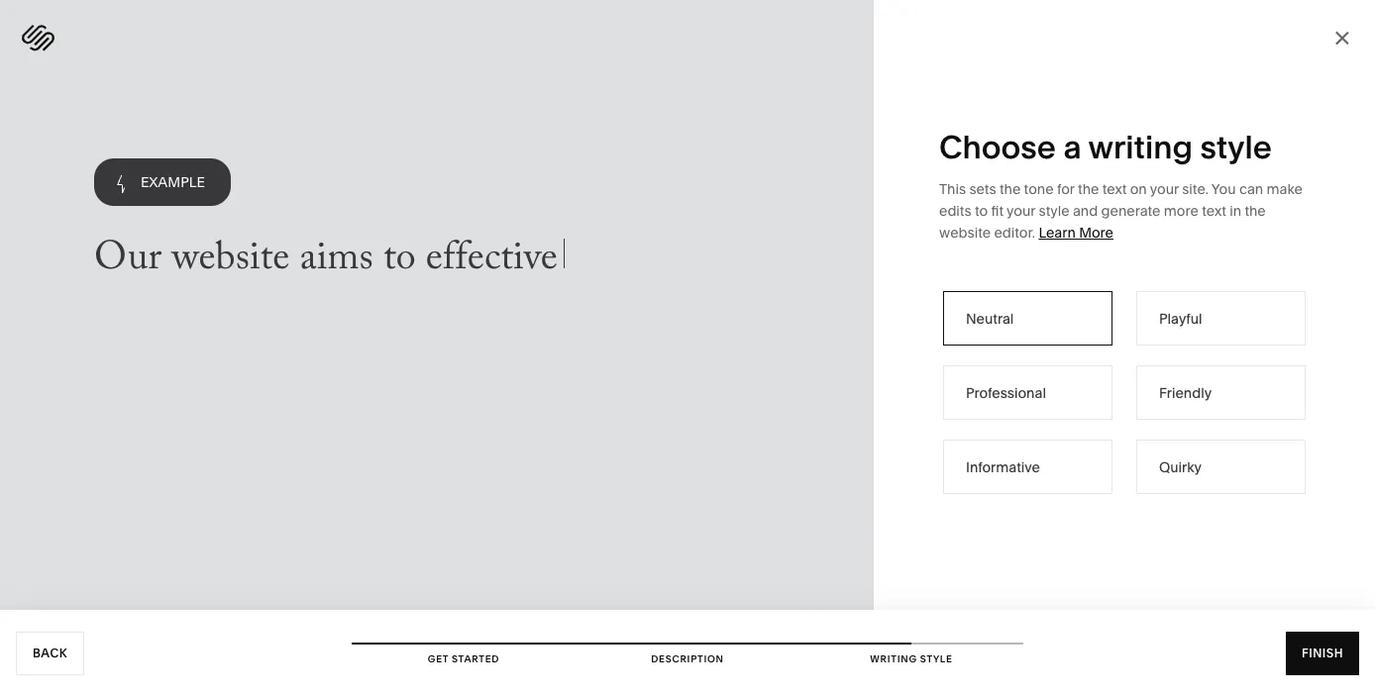 Task type: describe. For each thing, give the bounding box(es) containing it.
more
[[1080, 225, 1114, 241]]

informative
[[966, 459, 1041, 476]]

1 vertical spatial your
[[1007, 203, 1036, 220]]

neutral
[[966, 310, 1014, 327]]

make
[[1267, 181, 1303, 198]]

this
[[940, 181, 966, 198]]

2 horizontal spatial the
[[1245, 203, 1267, 220]]

in
[[1230, 203, 1242, 220]]

0 horizontal spatial text
[[1103, 181, 1127, 198]]

back
[[33, 647, 67, 661]]

friendly
[[1160, 385, 1212, 401]]

for
[[1058, 181, 1075, 198]]

professional
[[966, 385, 1047, 401]]

1 horizontal spatial the
[[1078, 181, 1100, 198]]

writing style
[[871, 653, 953, 665]]

0 horizontal spatial the
[[1000, 181, 1021, 198]]

writing
[[871, 653, 918, 665]]

1 vertical spatial to
[[384, 229, 416, 296]]

playful
[[1160, 310, 1203, 327]]

friendly button
[[1137, 366, 1306, 420]]

aims
[[300, 229, 374, 296]]

started
[[452, 653, 500, 665]]

fit
[[992, 203, 1004, 220]]

2 horizontal spatial style
[[1201, 127, 1273, 166]]

effectivel
[[426, 229, 568, 296]]

to inside this sets the tone for the text on your site. you can make edits to fit your style and generate more text in the website editor.
[[975, 203, 988, 220]]

writing
[[1089, 127, 1193, 166]]

learn more link
[[1039, 225, 1114, 241]]

back button
[[16, 632, 84, 676]]

finish button
[[1287, 632, 1360, 676]]

get started
[[428, 653, 500, 665]]

1 horizontal spatial your
[[1151, 181, 1179, 198]]

choose a writing style
[[940, 127, 1273, 166]]

can
[[1240, 181, 1264, 198]]

generate
[[1102, 203, 1161, 220]]



Task type: locate. For each thing, give the bounding box(es) containing it.
0 horizontal spatial style
[[921, 653, 953, 665]]

you
[[1212, 181, 1237, 198]]

0 vertical spatial your
[[1151, 181, 1179, 198]]

get
[[428, 653, 449, 665]]

the right in
[[1245, 203, 1267, 220]]

the
[[1000, 181, 1021, 198], [1078, 181, 1100, 198], [1245, 203, 1267, 220]]

style
[[1201, 127, 1273, 166], [1039, 203, 1070, 220], [921, 653, 953, 665]]

and
[[1073, 203, 1098, 220]]

website down example
[[172, 229, 290, 296]]

1 vertical spatial style
[[1039, 203, 1070, 220]]

finish
[[1302, 647, 1344, 661]]

professional button
[[944, 366, 1113, 420]]

a
[[1064, 127, 1082, 166]]

edits
[[940, 203, 972, 220]]

website
[[940, 225, 991, 241], [172, 229, 290, 296]]

style up you
[[1201, 127, 1273, 166]]

your right on
[[1151, 181, 1179, 198]]

website down 'edits' at the right top of the page
[[940, 225, 991, 241]]

quirky button
[[1137, 440, 1306, 495]]

your up editor.
[[1007, 203, 1036, 220]]

informative button
[[944, 440, 1113, 495]]

our website aims to effectivel
[[94, 229, 568, 296]]

0 horizontal spatial your
[[1007, 203, 1036, 220]]

1 horizontal spatial style
[[1039, 203, 1070, 220]]

editor.
[[995, 225, 1036, 241]]

neutral button
[[944, 291, 1113, 346]]

description
[[651, 653, 724, 665]]

this sets the tone for the text on your site. you can make edits to fit your style and generate more text in the website editor.
[[940, 181, 1303, 241]]

text left on
[[1103, 181, 1127, 198]]

example
[[141, 174, 205, 191]]

to right aims
[[384, 229, 416, 296]]

tone
[[1025, 181, 1054, 198]]

more
[[1164, 203, 1199, 220]]

1 vertical spatial text
[[1203, 203, 1227, 220]]

quirky
[[1160, 459, 1202, 476]]

style inside this sets the tone for the text on your site. you can make edits to fit your style and generate more text in the website editor.
[[1039, 203, 1070, 220]]

1 horizontal spatial text
[[1203, 203, 1227, 220]]

to left fit
[[975, 203, 988, 220]]

text left in
[[1203, 203, 1227, 220]]

the up fit
[[1000, 181, 1021, 198]]

site.
[[1183, 181, 1209, 198]]

to
[[975, 203, 988, 220], [384, 229, 416, 296]]

0 horizontal spatial to
[[384, 229, 416, 296]]

sets
[[970, 181, 997, 198]]

learn more
[[1039, 225, 1114, 241]]

the up and
[[1078, 181, 1100, 198]]

1 horizontal spatial website
[[940, 225, 991, 241]]

style up learn
[[1039, 203, 1070, 220]]

text
[[1103, 181, 1127, 198], [1203, 203, 1227, 220]]

2 vertical spatial style
[[921, 653, 953, 665]]

0 vertical spatial to
[[975, 203, 988, 220]]

website inside this sets the tone for the text on your site. you can make edits to fit your style and generate more text in the website editor.
[[940, 225, 991, 241]]

on
[[1131, 181, 1148, 198]]

style right writing
[[921, 653, 953, 665]]

1 horizontal spatial to
[[975, 203, 988, 220]]

choose
[[940, 127, 1057, 166]]

our
[[94, 229, 162, 296]]

0 horizontal spatial website
[[172, 229, 290, 296]]

learn
[[1039, 225, 1076, 241]]

playful button
[[1137, 291, 1306, 346]]

your
[[1151, 181, 1179, 198], [1007, 203, 1036, 220]]

0 vertical spatial text
[[1103, 181, 1127, 198]]

0 vertical spatial style
[[1201, 127, 1273, 166]]



Task type: vqa. For each thing, say whether or not it's contained in the screenshot.
dimensions. on the top right of the page
no



